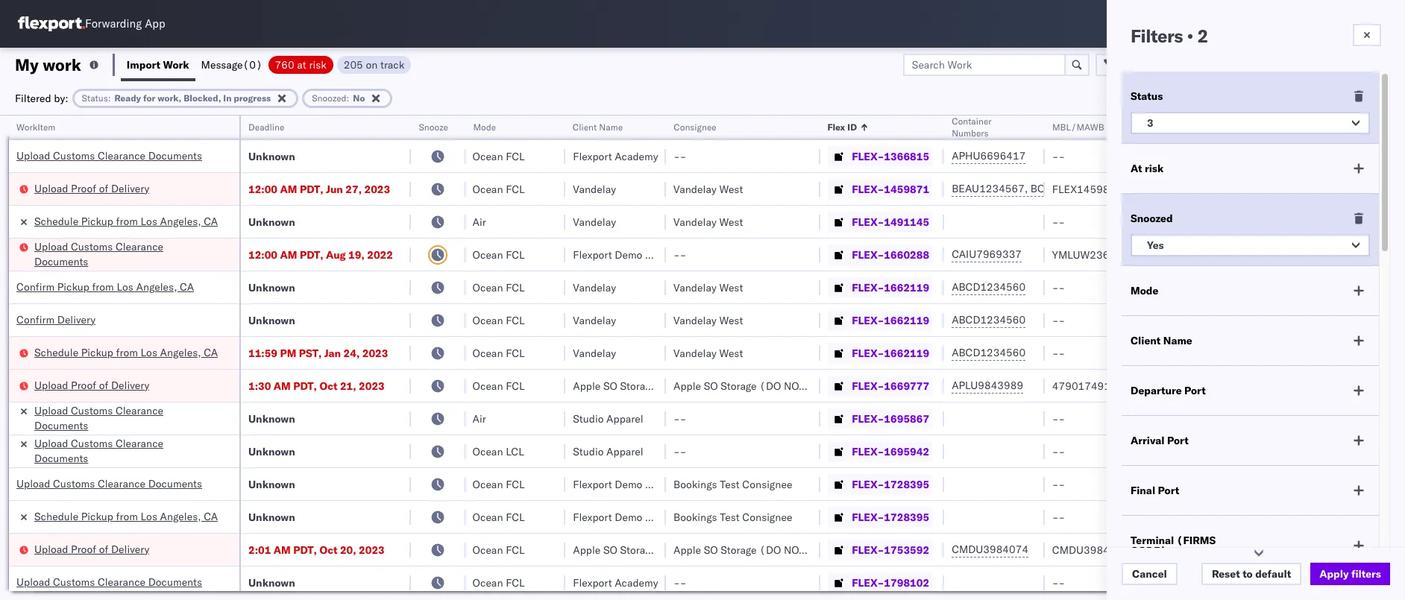 Task type: describe. For each thing, give the bounding box(es) containing it.
2 bookings from the top
[[674, 511, 718, 524]]

1459871
[[885, 182, 930, 196]]

resize handle column header for workitem
[[222, 116, 240, 601]]

3 ocean fcl from the top
[[473, 248, 525, 262]]

am for 12:00 am pdt, aug 19, 2022
[[280, 248, 297, 262]]

1 1728395 from the top
[[885, 478, 930, 491]]

blocked,
[[184, 92, 221, 103]]

9 ocean from the top
[[473, 478, 503, 491]]

flexport for upload customs clearance documents button corresponding to flex-1366815
[[573, 150, 612, 163]]

confirm pickup from los angeles, ca button
[[16, 279, 194, 296]]

3 vandelay west from the top
[[674, 281, 744, 294]]

1 test from the top
[[720, 478, 740, 491]]

angeles, for the schedule pickup from los angeles, ca link associated with ocean fcl
[[160, 510, 201, 524]]

27,
[[346, 182, 362, 196]]

8 flex- from the top
[[852, 379, 885, 393]]

apply
[[1320, 568, 1350, 581]]

operator
[[1246, 122, 1282, 133]]

batch
[[1322, 58, 1351, 71]]

1695867
[[885, 412, 930, 426]]

205
[[344, 58, 363, 71]]

1 abcd1234560 from the top
[[952, 281, 1026, 294]]

cmdu3984074
[[952, 543, 1029, 557]]

pickup for the schedule pickup from los angeles, ca link associated with ocean fcl
[[81, 510, 113, 524]]

11:59 pm pst, jan 24, 2023
[[248, 347, 388, 360]]

aplu9843989
[[952, 379, 1024, 393]]

6 ocean fcl from the top
[[473, 347, 525, 360]]

3 flexport demo consignee from the top
[[573, 511, 696, 524]]

(firms
[[1177, 534, 1217, 548]]

11 flex- from the top
[[852, 478, 885, 491]]

air for studio apparel
[[473, 412, 486, 426]]

3 button
[[1131, 112, 1371, 134]]

mbl/mawb numbers
[[1053, 122, 1144, 133]]

1 horizontal spatial name
[[1164, 334, 1193, 348]]

jawla for --
[[1283, 314, 1308, 327]]

24,
[[344, 347, 360, 360]]

3 upload proof of delivery from the top
[[34, 543, 150, 556]]

snoozed : no
[[312, 92, 365, 103]]

2 unknown from the top
[[248, 215, 295, 229]]

2 schedule pickup from los angeles, ca from the top
[[34, 346, 218, 359]]

app
[[145, 17, 165, 31]]

12 flex- from the top
[[852, 511, 885, 524]]

cmdu39849018
[[1053, 544, 1136, 557]]

12:00 for 12:00 am pdt, jun 27, 2023
[[248, 182, 278, 196]]

12:00 am pdt, aug 19, 2022
[[248, 248, 393, 262]]

resize handle column header for flex id
[[927, 116, 945, 601]]

5 ocean from the top
[[473, 314, 503, 327]]

5 west from the top
[[720, 347, 744, 360]]

Search Work text field
[[904, 53, 1066, 76]]

container numbers
[[952, 116, 992, 139]]

2 1662119 from the top
[[885, 314, 930, 327]]

1 flex-1728395 from the top
[[852, 478, 930, 491]]

upload customs clearance documents button for flex-1728395
[[16, 476, 202, 493]]

1491145
[[885, 215, 930, 229]]

1660288
[[885, 248, 930, 262]]

2 1728395 from the top
[[885, 511, 930, 524]]

flex-1798102
[[852, 576, 930, 590]]

actions
[[1348, 122, 1379, 133]]

client name button
[[566, 119, 651, 134]]

205 on track
[[344, 58, 405, 71]]

flex id button
[[821, 119, 930, 134]]

2 ocean fcl from the top
[[473, 182, 525, 196]]

from for 2nd the schedule pickup from los angeles, ca link from the top
[[116, 346, 138, 359]]

beau1234567,
[[952, 182, 1029, 196]]

9 ocean fcl from the top
[[473, 511, 525, 524]]

yes button
[[1131, 234, 1371, 257]]

3 west from the top
[[720, 281, 744, 294]]

6 ocean from the top
[[473, 347, 503, 360]]

container
[[952, 116, 992, 127]]

pdt, for 20,
[[293, 544, 317, 557]]

2023 for 2:01 am pdt, oct 20, 2023
[[359, 544, 385, 557]]

flex-1660288
[[852, 248, 930, 262]]

pickup for the schedule pickup from los angeles, ca link associated with air
[[81, 215, 113, 228]]

3 1662119 from the top
[[885, 347, 930, 360]]

confirm delivery link
[[16, 312, 96, 327]]

12:00 am pdt, jun 27, 2023
[[248, 182, 390, 196]]

2
[[1198, 25, 1209, 47]]

status : ready for work, blocked, in progress
[[82, 92, 271, 103]]

14 flex- from the top
[[852, 576, 885, 590]]

schedule for ocean fcl
[[34, 510, 78, 524]]

confirm pickup from los angeles, ca link
[[16, 279, 194, 294]]

7 ocean fcl from the top
[[473, 379, 525, 393]]

to
[[1243, 568, 1254, 581]]

7 unknown from the top
[[248, 478, 295, 491]]

3 upload proof of delivery link from the top
[[34, 542, 150, 557]]

reset
[[1213, 568, 1241, 581]]

1:30 am pdt, oct 21, 2023
[[248, 379, 385, 393]]

2 flexport from the top
[[573, 248, 612, 262]]

4 unknown from the top
[[248, 314, 295, 327]]

from for the schedule pickup from los angeles, ca link associated with ocean fcl
[[116, 510, 138, 524]]

batch action
[[1322, 58, 1387, 71]]

pm
[[280, 347, 297, 360]]

final
[[1131, 484, 1156, 498]]

1 flex-1662119 from the top
[[852, 281, 930, 294]]

deadline button
[[241, 119, 396, 134]]

exception
[[1171, 58, 1220, 71]]

1 bookings from the top
[[674, 478, 718, 491]]

2 vandelay west from the top
[[674, 215, 744, 229]]

of for 12:00 am pdt, jun 27, 2023
[[99, 182, 108, 195]]

3 ocean from the top
[[473, 248, 503, 262]]

confirm for confirm delivery
[[16, 313, 55, 326]]

3 upload proof of delivery button from the top
[[34, 542, 150, 559]]

ymluw236679313
[[1053, 248, 1149, 262]]

filtered
[[15, 91, 51, 105]]

3 of from the top
[[99, 543, 108, 556]]

lcl
[[506, 445, 524, 459]]

1:30
[[248, 379, 271, 393]]

by:
[[54, 91, 68, 105]]

13 flex- from the top
[[852, 544, 885, 557]]

message
[[201, 58, 243, 71]]

from for the schedule pickup from los angeles, ca link associated with air
[[116, 215, 138, 228]]

gaurav for flex1459871
[[1246, 182, 1280, 196]]

12:00 for 12:00 am pdt, aug 19, 2022
[[248, 248, 278, 262]]

from for confirm pickup from los angeles, ca link
[[92, 280, 114, 294]]

7 ocean from the top
[[473, 379, 503, 393]]

forwarding
[[85, 17, 142, 31]]

2 flexport demo consignee from the top
[[573, 478, 696, 491]]

11 fcl from the top
[[506, 576, 525, 590]]

8 fcl from the top
[[506, 478, 525, 491]]

schedule pickup from los angeles, ca link for ocean fcl
[[34, 509, 218, 524]]

3 flex-1662119 from the top
[[852, 347, 930, 360]]

angeles, for the schedule pickup from los angeles, ca link associated with air
[[160, 215, 201, 228]]

9 unknown from the top
[[248, 576, 295, 590]]

12 ocean from the top
[[473, 576, 503, 590]]

7 fcl from the top
[[506, 379, 525, 393]]

5 flex- from the top
[[852, 281, 885, 294]]

flex-1695867
[[852, 412, 930, 426]]

client name inside "button"
[[573, 122, 624, 133]]

studio for air
[[573, 412, 604, 426]]

flex
[[829, 122, 846, 133]]

760 at risk
[[275, 58, 327, 71]]

3 proof from the top
[[71, 543, 96, 556]]

port for final port
[[1159, 484, 1180, 498]]

forwarding app
[[85, 17, 165, 31]]

my work
[[15, 54, 81, 75]]

apparel for ocean lcl
[[607, 445, 644, 459]]

1366815
[[885, 150, 930, 163]]

yes
[[1148, 239, 1165, 252]]

3 unknown from the top
[[248, 281, 295, 294]]

container numbers button
[[945, 113, 1030, 140]]

action
[[1354, 58, 1387, 71]]

11 resize handle column header from the left
[[1368, 116, 1386, 601]]

9 flex- from the top
[[852, 412, 885, 426]]

10 ocean from the top
[[473, 511, 503, 524]]

upload proof of delivery for 12:00
[[34, 182, 150, 195]]

upload customs clearance documents button for flex-1366815
[[16, 148, 202, 165]]

10 resize handle column header from the left
[[1321, 116, 1339, 601]]

2 flex-1662119 from the top
[[852, 314, 930, 327]]

10 flex- from the top
[[852, 445, 885, 459]]

3 resize handle column header from the left
[[447, 116, 465, 601]]

2 test from the top
[[720, 511, 740, 524]]

track
[[381, 58, 405, 71]]

snoozed for snoozed : no
[[312, 92, 347, 103]]

departure port
[[1131, 384, 1207, 398]]

8 unknown from the top
[[248, 511, 295, 524]]

11 ocean from the top
[[473, 544, 503, 557]]

aphu6696417
[[952, 149, 1026, 163]]

6 unknown from the top
[[248, 445, 295, 459]]

flex-1366815
[[852, 150, 930, 163]]

reset to default
[[1213, 568, 1292, 581]]

6 fcl from the top
[[506, 347, 525, 360]]

confirm for confirm pickup from los angeles, ca
[[16, 280, 55, 294]]

upload proof of delivery link for 12:00
[[34, 181, 150, 196]]

9 fcl from the top
[[506, 511, 525, 524]]

ca for the schedule pickup from los angeles, ca link associated with ocean fcl
[[204, 510, 218, 524]]

filtered by:
[[15, 91, 68, 105]]

snoozed for snoozed
[[1131, 212, 1174, 225]]

delivery inside "link"
[[57, 313, 96, 326]]

3 demo from the top
[[615, 511, 643, 524]]

1 vertical spatial client
[[1131, 334, 1161, 348]]

1 ocean from the top
[[473, 150, 503, 163]]

numbers for container numbers
[[952, 128, 989, 139]]

ready
[[115, 92, 141, 103]]

1 flex- from the top
[[852, 150, 885, 163]]

2 west from the top
[[720, 215, 744, 229]]

ca for confirm pickup from los angeles, ca link
[[180, 280, 194, 294]]

gaurav for --
[[1246, 314, 1280, 327]]

4 fcl from the top
[[506, 281, 525, 294]]

no
[[353, 92, 365, 103]]

flex-1491145
[[852, 215, 930, 229]]

2 bookings test consignee from the top
[[674, 511, 793, 524]]

final port
[[1131, 484, 1180, 498]]

1 horizontal spatial mode
[[1131, 284, 1159, 298]]

am for 1:30 am pdt, oct 21, 2023
[[274, 379, 291, 393]]

on
[[366, 58, 378, 71]]

status for status
[[1131, 90, 1164, 103]]

id
[[849, 122, 858, 133]]

1 1662119 from the top
[[885, 281, 930, 294]]

2:01 am pdt, oct 20, 2023
[[248, 544, 385, 557]]

jawla for ymluw236679313
[[1283, 248, 1308, 262]]

2 flex- from the top
[[852, 182, 885, 196]]

pdt, for 21,
[[293, 379, 317, 393]]

studio apparel for ocean lcl
[[573, 445, 644, 459]]

2023 for 1:30 am pdt, oct 21, 2023
[[359, 379, 385, 393]]

resize handle column header for container numbers
[[1028, 116, 1045, 601]]

1 fcl from the top
[[506, 150, 525, 163]]

5 unknown from the top
[[248, 412, 295, 426]]

schedule pickup from los angeles, ca button
[[34, 345, 218, 362]]

code)
[[1131, 545, 1167, 558]]

caiu7969337
[[952, 248, 1022, 261]]

resize handle column header for client name
[[649, 116, 666, 601]]

schedule for air
[[34, 215, 78, 228]]

oct for 20,
[[320, 544, 338, 557]]

resize handle column header for mbl/mawb numbers
[[1221, 116, 1239, 601]]

5 vandelay west from the top
[[674, 347, 744, 360]]

flex-1669777
[[852, 379, 930, 393]]

6 flex- from the top
[[852, 314, 885, 327]]

7 flex- from the top
[[852, 347, 885, 360]]

angeles, for 2nd the schedule pickup from los angeles, ca link from the top
[[160, 346, 201, 359]]

of for 1:30 am pdt, oct 21, 2023
[[99, 379, 108, 392]]

beau1234567, bozo1234565, tcnu1234565
[[952, 182, 1183, 196]]

upload proof of delivery button for 1:30 am pdt, oct 21, 2023
[[34, 378, 150, 394]]

bozo1234565,
[[1031, 182, 1107, 196]]

flexport. image
[[18, 16, 85, 31]]

1 flexport demo consignee from the top
[[573, 248, 696, 262]]

2 flex-1728395 from the top
[[852, 511, 930, 524]]

flex-1695942
[[852, 445, 930, 459]]



Task type: vqa. For each thing, say whether or not it's contained in the screenshot.
MMM D, YYYY text box related to Delivered to Robert Bosch Automotive Steering (FleP)
no



Task type: locate. For each thing, give the bounding box(es) containing it.
2 of from the top
[[99, 379, 108, 392]]

0 vertical spatial 1662119
[[885, 281, 930, 294]]

1 vertical spatial port
[[1168, 434, 1189, 448]]

mode
[[473, 122, 496, 133], [1131, 284, 1159, 298]]

12:00 down deadline
[[248, 182, 278, 196]]

21,
[[340, 379, 356, 393]]

proof for 12:00 am pdt, jun 27, 2023
[[71, 182, 96, 195]]

flex-1662119 button
[[829, 277, 933, 298], [829, 277, 933, 298], [829, 310, 933, 331], [829, 310, 933, 331], [829, 343, 933, 364], [829, 343, 933, 364]]

2023 right "27,"
[[365, 182, 390, 196]]

risk
[[309, 58, 327, 71], [1145, 162, 1164, 175]]

schedule pickup from los angeles, ca link for air
[[34, 214, 218, 229]]

4 west from the top
[[720, 314, 744, 327]]

jawla for flex1459871
[[1283, 182, 1308, 196]]

ca for 2nd the schedule pickup from los angeles, ca link from the top
[[204, 346, 218, 359]]

1 horizontal spatial snoozed
[[1131, 212, 1174, 225]]

2 ocean from the top
[[473, 182, 503, 196]]

1 vertical spatial flexport academy
[[573, 576, 659, 590]]

10 ocean fcl from the top
[[473, 544, 525, 557]]

0 vertical spatial confirm
[[16, 280, 55, 294]]

: for status
[[108, 92, 111, 103]]

file exception
[[1151, 58, 1220, 71]]

2023 right "20,"
[[359, 544, 385, 557]]

am for 2:01 am pdt, oct 20, 2023
[[274, 544, 291, 557]]

confirm inside "link"
[[16, 313, 55, 326]]

0 vertical spatial name
[[600, 122, 624, 133]]

1669777
[[885, 379, 930, 393]]

0 vertical spatial of
[[99, 182, 108, 195]]

port right departure
[[1185, 384, 1207, 398]]

1 vertical spatial name
[[1164, 334, 1193, 348]]

1 vertical spatial schedule pickup from los angeles, ca link
[[34, 345, 218, 360]]

vandelay
[[573, 182, 616, 196], [674, 182, 717, 196], [573, 215, 616, 229], [674, 215, 717, 229], [573, 281, 616, 294], [674, 281, 717, 294], [573, 314, 616, 327], [674, 314, 717, 327], [573, 347, 616, 360], [674, 347, 717, 360]]

aug
[[326, 248, 346, 262]]

6 resize handle column header from the left
[[803, 116, 821, 601]]

filters
[[1131, 25, 1184, 47]]

3 schedule pickup from los angeles, ca from the top
[[34, 510, 218, 524]]

schedule pickup from los angeles, ca for ocean fcl
[[34, 510, 218, 524]]

los for 2nd the schedule pickup from los angeles, ca link from the top
[[141, 346, 157, 359]]

terminal (firms code)
[[1131, 534, 1217, 558]]

confirm inside button
[[16, 280, 55, 294]]

2 vertical spatial demo
[[615, 511, 643, 524]]

4 vandelay west from the top
[[674, 314, 744, 327]]

numbers
[[1107, 122, 1144, 133], [952, 128, 989, 139]]

4 flexport from the top
[[573, 511, 612, 524]]

1728395 down 1695942
[[885, 478, 930, 491]]

1 oct from the top
[[320, 379, 338, 393]]

1 horizontal spatial client
[[1131, 334, 1161, 348]]

2:01
[[248, 544, 271, 557]]

mode right snooze
[[473, 122, 496, 133]]

3 abcd1234560 from the top
[[952, 346, 1026, 360]]

1 vertical spatial bookings test consignee
[[674, 511, 793, 524]]

2 vertical spatial schedule
[[34, 510, 78, 524]]

1 vertical spatial oct
[[320, 544, 338, 557]]

2023 right "21,"
[[359, 379, 385, 393]]

status left ready
[[82, 92, 108, 103]]

1 vertical spatial jawla
[[1283, 248, 1308, 262]]

am left jun
[[280, 182, 297, 196]]

0 vertical spatial flex-1662119
[[852, 281, 930, 294]]

1 studio apparel from the top
[[573, 412, 644, 426]]

2 vertical spatial abcd1234560
[[952, 346, 1026, 360]]

los for the schedule pickup from los angeles, ca link associated with ocean fcl
[[141, 510, 157, 524]]

0 vertical spatial upload proof of delivery button
[[34, 181, 150, 197]]

am for 12:00 am pdt, jun 27, 2023
[[280, 182, 297, 196]]

1 : from the left
[[108, 92, 111, 103]]

1 resize handle column header from the left
[[222, 116, 240, 601]]

12:00 left aug
[[248, 248, 278, 262]]

2 schedule pickup from los angeles, ca link from the top
[[34, 345, 218, 360]]

resize handle column header
[[222, 116, 240, 601], [393, 116, 411, 601], [447, 116, 465, 601], [548, 116, 566, 601], [649, 116, 666, 601], [803, 116, 821, 601], [927, 116, 945, 601], [1028, 116, 1045, 601], [1221, 116, 1239, 601], [1321, 116, 1339, 601], [1368, 116, 1386, 601]]

1 vertical spatial apparel
[[607, 445, 644, 459]]

0 vertical spatial port
[[1185, 384, 1207, 398]]

2 apparel from the top
[[607, 445, 644, 459]]

mode button
[[465, 119, 551, 134]]

1 vertical spatial mode
[[1131, 284, 1159, 298]]

Search Shipments (/) text field
[[1120, 13, 1264, 35]]

2023 for 12:00 am pdt, jun 27, 2023
[[365, 182, 390, 196]]

schedule pickup from los angeles, ca for air
[[34, 215, 218, 228]]

mode inside mode button
[[473, 122, 496, 133]]

1 vertical spatial academy
[[615, 576, 659, 590]]

pdt, left aug
[[300, 248, 324, 262]]

upload proof of delivery for 1:30
[[34, 379, 150, 392]]

0 vertical spatial flex-1728395
[[852, 478, 930, 491]]

2 vertical spatial upload proof of delivery
[[34, 543, 150, 556]]

2023 right 24,
[[362, 347, 388, 360]]

pdt, for 19,
[[300, 248, 324, 262]]

1 vertical spatial air
[[473, 412, 486, 426]]

1 vertical spatial abcd1234560
[[952, 313, 1026, 327]]

1798102
[[885, 576, 930, 590]]

los for confirm pickup from los angeles, ca link
[[117, 280, 133, 294]]

flex-1491145 button
[[829, 212, 933, 232], [829, 212, 933, 232]]

1 vertical spatial gaurav
[[1246, 248, 1280, 262]]

5 ocean fcl from the top
[[473, 314, 525, 327]]

0 vertical spatial client
[[573, 122, 597, 133]]

11:59
[[248, 347, 278, 360]]

1 upload proof of delivery link from the top
[[34, 181, 150, 196]]

0 horizontal spatial :
[[108, 92, 111, 103]]

flex-1728395 down flex-1695942
[[852, 478, 930, 491]]

2022
[[367, 248, 393, 262]]

1 vertical spatial risk
[[1145, 162, 1164, 175]]

1 studio from the top
[[573, 412, 604, 426]]

2 vertical spatial jawla
[[1283, 314, 1308, 327]]

0 vertical spatial schedule pickup from los angeles, ca link
[[34, 214, 218, 229]]

0 vertical spatial studio
[[573, 412, 604, 426]]

pickup
[[81, 215, 113, 228], [57, 280, 89, 294], [81, 346, 113, 359], [81, 510, 113, 524]]

1 confirm from the top
[[16, 280, 55, 294]]

flex-1662119
[[852, 281, 930, 294], [852, 314, 930, 327], [852, 347, 930, 360]]

numbers left 3 in the top of the page
[[1107, 122, 1144, 133]]

2 vertical spatial port
[[1159, 484, 1180, 498]]

(do
[[659, 379, 681, 393], [760, 379, 782, 393], [659, 544, 681, 557], [760, 544, 782, 557]]

0 horizontal spatial snoozed
[[312, 92, 347, 103]]

0 horizontal spatial status
[[82, 92, 108, 103]]

ocean lcl
[[473, 445, 524, 459]]

numbers for mbl/mawb numbers
[[1107, 122, 1144, 133]]

ocean
[[473, 150, 503, 163], [473, 182, 503, 196], [473, 248, 503, 262], [473, 281, 503, 294], [473, 314, 503, 327], [473, 347, 503, 360], [473, 379, 503, 393], [473, 445, 503, 459], [473, 478, 503, 491], [473, 511, 503, 524], [473, 544, 503, 557], [473, 576, 503, 590]]

2 upload proof of delivery from the top
[[34, 379, 150, 392]]

schedule inside button
[[34, 346, 78, 359]]

2 proof from the top
[[71, 379, 96, 392]]

1 gaurav from the top
[[1246, 182, 1280, 196]]

2 vertical spatial flexport demo consignee
[[573, 511, 696, 524]]

1 vertical spatial flex-1728395
[[852, 511, 930, 524]]

2 gaurav from the top
[[1246, 248, 1280, 262]]

flex-
[[852, 150, 885, 163], [852, 182, 885, 196], [852, 215, 885, 229], [852, 248, 885, 262], [852, 281, 885, 294], [852, 314, 885, 327], [852, 347, 885, 360], [852, 379, 885, 393], [852, 412, 885, 426], [852, 445, 885, 459], [852, 478, 885, 491], [852, 511, 885, 524], [852, 544, 885, 557], [852, 576, 885, 590]]

am right 1:30 on the left of page
[[274, 379, 291, 393]]

pdt, for 27,
[[300, 182, 324, 196]]

2 vertical spatial schedule pickup from los angeles, ca
[[34, 510, 218, 524]]

schedule pickup from los angeles, ca
[[34, 215, 218, 228], [34, 346, 218, 359], [34, 510, 218, 524]]

0 vertical spatial upload proof of delivery link
[[34, 181, 150, 196]]

import work button
[[121, 48, 195, 81]]

: left ready
[[108, 92, 111, 103]]

1 bookings test consignee from the top
[[674, 478, 793, 491]]

0 vertical spatial mode
[[473, 122, 496, 133]]

flexport for flex-1728395's upload customs clearance documents button
[[573, 478, 612, 491]]

2 vertical spatial proof
[[71, 543, 96, 556]]

1 vertical spatial studio
[[573, 445, 604, 459]]

flexport for upload customs clearance documents button for flex-1798102
[[573, 576, 612, 590]]

0 horizontal spatial name
[[600, 122, 624, 133]]

0 vertical spatial jawla
[[1283, 182, 1308, 196]]

0 horizontal spatial risk
[[309, 58, 327, 71]]

consignee button
[[666, 119, 806, 134]]

2 vertical spatial of
[[99, 543, 108, 556]]

1 vertical spatial test
[[720, 511, 740, 524]]

academy for flex-1366815
[[615, 150, 659, 163]]

customs
[[53, 149, 95, 162], [71, 240, 113, 253], [71, 404, 113, 418], [71, 437, 113, 450], [53, 477, 95, 491], [53, 576, 95, 589]]

ca inside confirm pickup from los angeles, ca link
[[180, 280, 194, 294]]

1 upload proof of delivery button from the top
[[34, 181, 150, 197]]

flex-1798102 button
[[829, 573, 933, 594], [829, 573, 933, 594]]

air
[[473, 215, 486, 229], [473, 412, 486, 426]]

-
[[674, 150, 680, 163], [680, 150, 687, 163], [1053, 150, 1059, 163], [1059, 150, 1066, 163], [1053, 215, 1059, 229], [1059, 215, 1066, 229], [674, 248, 680, 262], [680, 248, 687, 262], [1053, 281, 1059, 294], [1059, 281, 1066, 294], [1053, 314, 1059, 327], [1059, 314, 1066, 327], [1053, 347, 1059, 360], [1059, 347, 1066, 360], [674, 412, 680, 426], [680, 412, 687, 426], [1053, 412, 1059, 426], [1059, 412, 1066, 426], [674, 445, 680, 459], [680, 445, 687, 459], [1053, 445, 1059, 459], [1059, 445, 1066, 459], [1053, 478, 1059, 491], [1059, 478, 1066, 491], [1053, 511, 1059, 524], [1059, 511, 1066, 524], [674, 576, 680, 590], [680, 576, 687, 590], [1053, 576, 1059, 590], [1059, 576, 1066, 590]]

1 vertical spatial 12:00
[[248, 248, 278, 262]]

1 horizontal spatial risk
[[1145, 162, 1164, 175]]

1 vertical spatial proof
[[71, 379, 96, 392]]

confirm delivery button
[[16, 312, 96, 329]]

8 ocean from the top
[[473, 445, 503, 459]]

port right final
[[1159, 484, 1180, 498]]

oct left "21,"
[[320, 379, 338, 393]]

1 vertical spatial gaurav jawla
[[1246, 248, 1308, 262]]

pdt, left jun
[[300, 182, 324, 196]]

3 jawla from the top
[[1283, 314, 1308, 327]]

0 vertical spatial schedule
[[34, 215, 78, 228]]

mode down the yes
[[1131, 284, 1159, 298]]

2 demo from the top
[[615, 478, 643, 491]]

port right arrival
[[1168, 434, 1189, 448]]

0 vertical spatial abcd1234560
[[952, 281, 1026, 294]]

1 vertical spatial snoozed
[[1131, 212, 1174, 225]]

consignee inside button
[[674, 122, 717, 133]]

760
[[275, 58, 294, 71]]

0 horizontal spatial mode
[[473, 122, 496, 133]]

in
[[223, 92, 232, 103]]

pst,
[[299, 347, 322, 360]]

work
[[43, 54, 81, 75]]

academy for flex-1798102
[[615, 576, 659, 590]]

los inside confirm pickup from los angeles, ca link
[[117, 280, 133, 294]]

2 upload proof of delivery button from the top
[[34, 378, 150, 394]]

resize handle column header for mode
[[548, 116, 566, 601]]

2023
[[365, 182, 390, 196], [362, 347, 388, 360], [359, 379, 385, 393], [359, 544, 385, 557]]

work,
[[158, 92, 181, 103]]

0 vertical spatial air
[[473, 215, 486, 229]]

forwarding app link
[[18, 16, 165, 31]]

1 horizontal spatial status
[[1131, 90, 1164, 103]]

1 air from the top
[[473, 215, 486, 229]]

snoozed left no
[[312, 92, 347, 103]]

mbl/mawb numbers button
[[1045, 119, 1224, 134]]

1 ocean fcl from the top
[[473, 150, 525, 163]]

19,
[[349, 248, 365, 262]]

ca for the schedule pickup from los angeles, ca link associated with air
[[204, 215, 218, 228]]

: for snoozed
[[347, 92, 350, 103]]

1 vertical spatial of
[[99, 379, 108, 392]]

name inside "client name" "button"
[[600, 122, 624, 133]]

0 vertical spatial gaurav jawla
[[1246, 182, 1308, 196]]

gaurav jawla for flex1459871
[[1246, 182, 1308, 196]]

0 vertical spatial bookings test consignee
[[674, 478, 793, 491]]

0 vertical spatial bookings
[[674, 478, 718, 491]]

upload customs clearance documents button for flex-1798102
[[16, 575, 202, 591]]

1 vertical spatial schedule
[[34, 346, 78, 359]]

proof
[[71, 182, 96, 195], [71, 379, 96, 392], [71, 543, 96, 556]]

3 flex- from the top
[[852, 215, 885, 229]]

2 vertical spatial flex-1662119
[[852, 347, 930, 360]]

0 vertical spatial 12:00
[[248, 182, 278, 196]]

terminal
[[1131, 534, 1175, 548]]

0 vertical spatial upload proof of delivery
[[34, 182, 150, 195]]

1 vertical spatial studio apparel
[[573, 445, 644, 459]]

1 academy from the top
[[615, 150, 659, 163]]

4 resize handle column header from the left
[[548, 116, 566, 601]]

4 flex- from the top
[[852, 248, 885, 262]]

0 vertical spatial gaurav
[[1246, 182, 1280, 196]]

pickup for 2nd the schedule pickup from los angeles, ca link from the top
[[81, 346, 113, 359]]

numbers inside container numbers
[[952, 128, 989, 139]]

1 horizontal spatial numbers
[[1107, 122, 1144, 133]]

ca inside schedule pickup from los angeles, ca button
[[204, 346, 218, 359]]

flex1459871
[[1053, 182, 1123, 196]]

2 : from the left
[[347, 92, 350, 103]]

storage
[[620, 379, 657, 393], [721, 379, 757, 393], [620, 544, 657, 557], [721, 544, 757, 557]]

file
[[1151, 58, 1169, 71]]

479017491
[[1053, 379, 1111, 393]]

los inside schedule pickup from los angeles, ca button
[[141, 346, 157, 359]]

abcd1234560
[[952, 281, 1026, 294], [952, 313, 1026, 327], [952, 346, 1026, 360]]

1 vertical spatial client name
[[1131, 334, 1193, 348]]

oct for 21,
[[320, 379, 338, 393]]

1 vertical spatial demo
[[615, 478, 643, 491]]

default
[[1256, 568, 1292, 581]]

apply filters
[[1320, 568, 1382, 581]]

import work
[[127, 58, 189, 71]]

1728395
[[885, 478, 930, 491], [885, 511, 930, 524]]

flex id
[[829, 122, 858, 133]]

flex-1728395 up flex-1753592
[[852, 511, 930, 524]]

2 vertical spatial gaurav jawla
[[1246, 314, 1308, 327]]

gaurav jawla for ymluw236679313
[[1246, 248, 1308, 262]]

flexport demo consignee
[[573, 248, 696, 262], [573, 478, 696, 491], [573, 511, 696, 524]]

2 vertical spatial schedule pickup from los angeles, ca link
[[34, 509, 218, 524]]

2 jawla from the top
[[1283, 248, 1308, 262]]

•
[[1188, 25, 1194, 47]]

gaurav jawla for --
[[1246, 314, 1308, 327]]

20,
[[340, 544, 356, 557]]

pickup for confirm pickup from los angeles, ca link
[[57, 280, 89, 294]]

at
[[297, 58, 307, 71]]

1 vandelay west from the top
[[674, 182, 744, 196]]

1 schedule pickup from los angeles, ca from the top
[[34, 215, 218, 228]]

reset to default button
[[1202, 563, 1302, 586]]

studio for ocean lcl
[[573, 445, 604, 459]]

angeles, for confirm pickup from los angeles, ca link
[[136, 280, 177, 294]]

port for arrival port
[[1168, 434, 1189, 448]]

2023 for 11:59 pm pst, jan 24, 2023
[[362, 347, 388, 360]]

snoozed up the yes
[[1131, 212, 1174, 225]]

1 horizontal spatial client name
[[1131, 334, 1193, 348]]

upload proof of delivery button
[[34, 181, 150, 197], [34, 378, 150, 394], [34, 542, 150, 559]]

3 fcl from the top
[[506, 248, 525, 262]]

2 flexport academy from the top
[[573, 576, 659, 590]]

flex-1695942 button
[[829, 441, 933, 462], [829, 441, 933, 462]]

1728395 up 1753592
[[885, 511, 930, 524]]

0 vertical spatial studio apparel
[[573, 412, 644, 426]]

gaurav for ymluw236679313
[[1246, 248, 1280, 262]]

flexport academy for flex-1798102
[[573, 576, 659, 590]]

jun
[[326, 182, 343, 196]]

0 vertical spatial demo
[[615, 248, 643, 262]]

4 ocean fcl from the top
[[473, 281, 525, 294]]

resize handle column header for consignee
[[803, 116, 821, 601]]

resize handle column header for deadline
[[393, 116, 411, 601]]

1753592
[[885, 544, 930, 557]]

1 vertical spatial flexport demo consignee
[[573, 478, 696, 491]]

numbers down container
[[952, 128, 989, 139]]

2 vertical spatial gaurav
[[1246, 314, 1280, 327]]

mbl/mawb
[[1053, 122, 1105, 133]]

confirm
[[16, 280, 55, 294], [16, 313, 55, 326]]

studio apparel for air
[[573, 412, 644, 426]]

4 ocean from the top
[[473, 281, 503, 294]]

1 gaurav jawla from the top
[[1246, 182, 1308, 196]]

1 demo from the top
[[615, 248, 643, 262]]

am left aug
[[280, 248, 297, 262]]

import
[[127, 58, 161, 71]]

2 fcl from the top
[[506, 182, 525, 196]]

2 abcd1234560 from the top
[[952, 313, 1026, 327]]

status for status : ready for work, blocked, in progress
[[82, 92, 108, 103]]

arrival port
[[1131, 434, 1189, 448]]

11 ocean fcl from the top
[[473, 576, 525, 590]]

0 vertical spatial flexport demo consignee
[[573, 248, 696, 262]]

2 vertical spatial upload proof of delivery button
[[34, 542, 150, 559]]

2 air from the top
[[473, 412, 486, 426]]

2 vertical spatial 1662119
[[885, 347, 930, 360]]

1 vertical spatial upload proof of delivery button
[[34, 378, 150, 394]]

pdt, down pst,
[[293, 379, 317, 393]]

0 vertical spatial risk
[[309, 58, 327, 71]]

0 vertical spatial flexport academy
[[573, 150, 659, 163]]

0 vertical spatial snoozed
[[312, 92, 347, 103]]

1 vertical spatial confirm
[[16, 313, 55, 326]]

ocean fcl
[[473, 150, 525, 163], [473, 182, 525, 196], [473, 248, 525, 262], [473, 281, 525, 294], [473, 314, 525, 327], [473, 347, 525, 360], [473, 379, 525, 393], [473, 478, 525, 491], [473, 511, 525, 524], [473, 544, 525, 557], [473, 576, 525, 590]]

bookings
[[674, 478, 718, 491], [674, 511, 718, 524]]

: left no
[[347, 92, 350, 103]]

upload proof of delivery button for 12:00 am pdt, jun 27, 2023
[[34, 181, 150, 197]]

2 vertical spatial upload proof of delivery link
[[34, 542, 150, 557]]

0 vertical spatial proof
[[71, 182, 96, 195]]

pdt, left "20,"
[[293, 544, 317, 557]]

0 horizontal spatial client name
[[573, 122, 624, 133]]

0 vertical spatial test
[[720, 478, 740, 491]]

numbers inside mbl/mawb numbers "button"
[[1107, 122, 1144, 133]]

10 fcl from the top
[[506, 544, 525, 557]]

flex-1753592
[[852, 544, 930, 557]]

unknown
[[248, 150, 295, 163], [248, 215, 295, 229], [248, 281, 295, 294], [248, 314, 295, 327], [248, 412, 295, 426], [248, 445, 295, 459], [248, 478, 295, 491], [248, 511, 295, 524], [248, 576, 295, 590]]

status
[[1131, 90, 1164, 103], [82, 92, 108, 103]]

1 apparel from the top
[[607, 412, 644, 426]]

8 resize handle column header from the left
[[1028, 116, 1045, 601]]

air for vandelay
[[473, 215, 486, 229]]

5 resize handle column header from the left
[[649, 116, 666, 601]]

3 gaurav from the top
[[1246, 314, 1280, 327]]

for
[[143, 92, 155, 103]]

1 vertical spatial upload proof of delivery link
[[34, 378, 150, 393]]

2 studio from the top
[[573, 445, 604, 459]]

client inside "client name" "button"
[[573, 122, 597, 133]]

am right 2:01
[[274, 544, 291, 557]]

2 upload proof of delivery link from the top
[[34, 378, 150, 393]]

apparel
[[607, 412, 644, 426], [607, 445, 644, 459]]

confirm pickup from los angeles, ca
[[16, 280, 194, 294]]

1 vertical spatial upload proof of delivery
[[34, 379, 150, 392]]

flexport academy for flex-1366815
[[573, 150, 659, 163]]

proof for 1:30 am pdt, oct 21, 2023
[[71, 379, 96, 392]]

status up 3 in the top of the page
[[1131, 90, 1164, 103]]

snooze
[[419, 122, 448, 133]]

8 ocean fcl from the top
[[473, 478, 525, 491]]

port for departure port
[[1185, 384, 1207, 398]]

1 vertical spatial flex-1662119
[[852, 314, 930, 327]]

0 vertical spatial client name
[[573, 122, 624, 133]]

0 horizontal spatial client
[[573, 122, 597, 133]]

1 vertical spatial 1662119
[[885, 314, 930, 327]]

1 west from the top
[[720, 182, 744, 196]]

2 12:00 from the top
[[248, 248, 278, 262]]

at
[[1131, 162, 1143, 175]]

:
[[108, 92, 111, 103], [347, 92, 350, 103]]

apparel for air
[[607, 412, 644, 426]]

oct left "20,"
[[320, 544, 338, 557]]

use)
[[707, 379, 734, 393], [808, 379, 835, 393], [707, 544, 734, 557], [808, 544, 835, 557]]

documents
[[148, 149, 202, 162], [34, 255, 88, 268], [34, 419, 88, 432], [34, 452, 88, 465], [148, 477, 202, 491], [148, 576, 202, 589]]

upload proof of delivery link for 1:30
[[34, 378, 150, 393]]

1 upload proof of delivery from the top
[[34, 182, 150, 195]]

los for the schedule pickup from los angeles, ca link associated with air
[[141, 215, 157, 228]]

0 vertical spatial 1728395
[[885, 478, 930, 491]]

1 flexport academy from the top
[[573, 150, 659, 163]]



